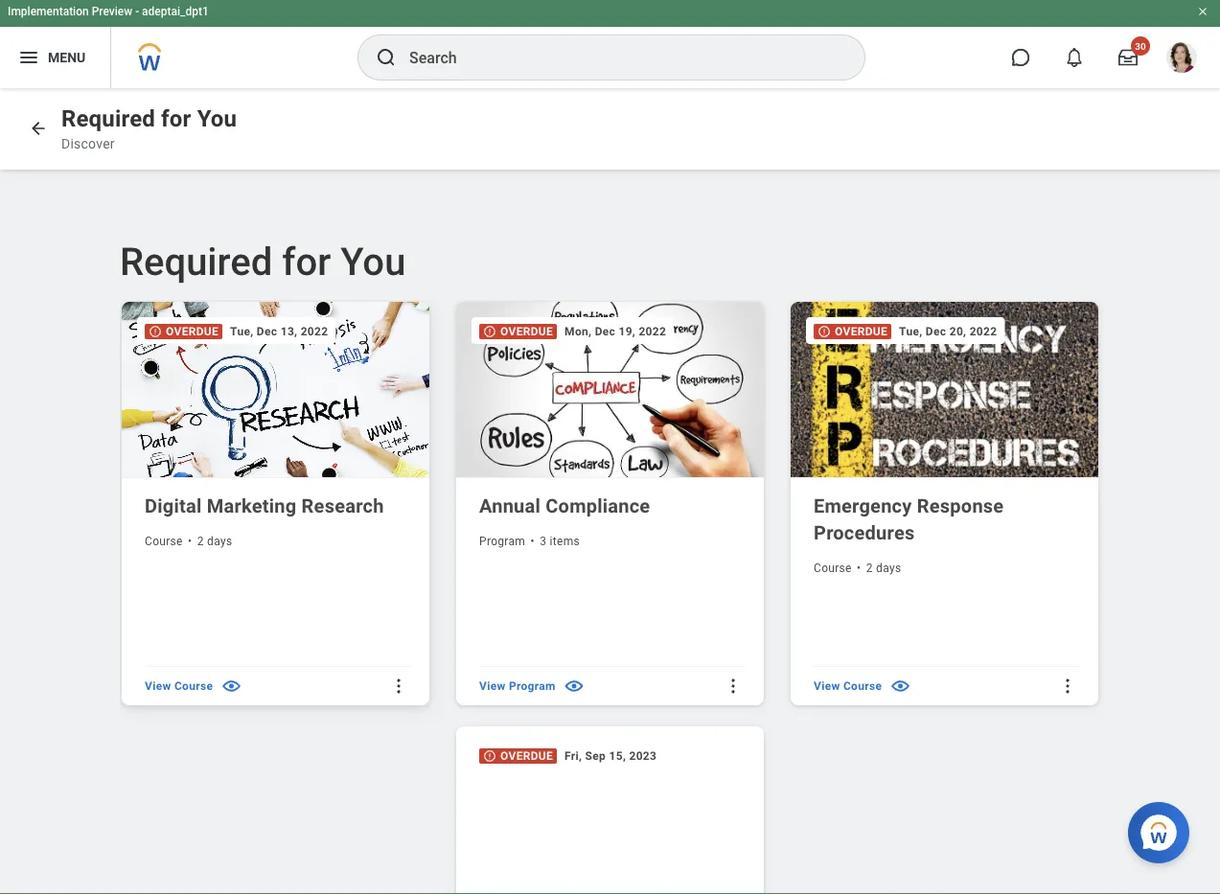 Task type: describe. For each thing, give the bounding box(es) containing it.
emergency response procedures link
[[814, 492, 1079, 546]]

-
[[135, 5, 139, 18]]

overdue for digital
[[166, 325, 219, 338]]

emergency response procedures image
[[791, 302, 1102, 478]]

related actions vertical image
[[724, 676, 743, 696]]

15,
[[609, 749, 626, 762]]

annual compliance link
[[479, 492, 745, 519]]

view course for digital marketing research
[[145, 679, 213, 693]]

0 vertical spatial program
[[479, 534, 525, 548]]

visible image for marketing
[[221, 675, 243, 697]]

exclamation circle image for annual compliance
[[483, 325, 496, 338]]

digital marketing research
[[145, 494, 384, 517]]

20,
[[950, 324, 966, 338]]

required for you
[[120, 239, 406, 284]]

2 days for digital
[[197, 534, 232, 548]]

emergency
[[814, 494, 912, 517]]

view program
[[479, 679, 556, 693]]

tue, for response
[[899, 324, 923, 338]]

3
[[540, 534, 547, 548]]

annual compliance
[[479, 494, 650, 517]]

view for annual compliance
[[479, 679, 506, 693]]

research
[[302, 494, 384, 517]]

dec for compliance
[[595, 324, 615, 338]]

annual compliance image
[[456, 302, 768, 478]]

for for required for you
[[282, 239, 331, 284]]

digital
[[145, 494, 202, 517]]

menu banner
[[0, 0, 1220, 88]]

30
[[1135, 40, 1146, 52]]

arrow left image
[[29, 119, 48, 138]]

visible image for compliance
[[563, 675, 585, 697]]

exclamation circle image for emergency response procedures
[[818, 325, 831, 338]]

2 for emergency
[[866, 561, 873, 574]]

implementation
[[8, 5, 89, 18]]

marketing
[[207, 494, 297, 517]]

items
[[550, 534, 580, 548]]

you for required for you
[[340, 239, 406, 284]]

compliance
[[546, 494, 650, 517]]

profile logan mcneil image
[[1166, 42, 1197, 77]]

visible image
[[890, 675, 912, 697]]

menu button
[[0, 27, 110, 88]]

mon,
[[565, 324, 592, 338]]

for for required for you discover
[[161, 105, 191, 132]]

response
[[917, 494, 1004, 517]]

preview
[[92, 5, 132, 18]]

overdue left fri,
[[500, 749, 553, 763]]

required for required for you discover
[[61, 105, 155, 132]]

days for emergency
[[876, 561, 901, 574]]

justify image
[[17, 46, 40, 69]]

30 button
[[1107, 36, 1150, 79]]



Task type: vqa. For each thing, say whether or not it's contained in the screenshot.


Task type: locate. For each thing, give the bounding box(es) containing it.
2022 for compliance
[[639, 324, 666, 338]]

0 horizontal spatial for
[[161, 105, 191, 132]]

required inside required for you discover
[[61, 105, 155, 132]]

2 related actions vertical image from the left
[[1058, 676, 1077, 696]]

days
[[207, 534, 232, 548], [876, 561, 901, 574]]

1 visible image from the left
[[221, 675, 243, 697]]

0 vertical spatial days
[[207, 534, 232, 548]]

2022 right 19,
[[639, 324, 666, 338]]

1 tue, from the left
[[230, 324, 254, 338]]

0 vertical spatial you
[[197, 105, 237, 132]]

2 days down procedures
[[866, 561, 901, 574]]

related actions vertical image for digital marketing research
[[389, 676, 408, 696]]

fri,
[[565, 749, 582, 762]]

1 horizontal spatial dec
[[595, 324, 615, 338]]

1 view from the left
[[145, 679, 171, 693]]

mon, dec 19, 2022
[[565, 324, 666, 338]]

emergency response procedures
[[814, 494, 1004, 544]]

0 vertical spatial 2 days
[[197, 534, 232, 548]]

1 dec from the left
[[257, 324, 277, 338]]

1 2022 from the left
[[301, 324, 328, 338]]

dec left 13,
[[257, 324, 277, 338]]

1 vertical spatial you
[[340, 239, 406, 284]]

0 horizontal spatial visible image
[[221, 675, 243, 697]]

digital marketing research link
[[145, 492, 410, 519]]

2 horizontal spatial view
[[814, 679, 840, 693]]

1 horizontal spatial 2
[[866, 561, 873, 574]]

annual
[[479, 494, 541, 517]]

0 vertical spatial 2
[[197, 534, 204, 548]]

1 vertical spatial 2 days
[[866, 561, 901, 574]]

1 horizontal spatial tue,
[[899, 324, 923, 338]]

for inside required for you discover
[[161, 105, 191, 132]]

0 horizontal spatial days
[[207, 534, 232, 548]]

1 view course from the left
[[145, 679, 213, 693]]

2022 for response
[[970, 324, 997, 338]]

view course
[[145, 679, 213, 693], [814, 679, 882, 693]]

days for digital
[[207, 534, 232, 548]]

exclamation circle image
[[149, 325, 162, 338], [483, 325, 496, 338], [818, 325, 831, 338], [483, 749, 496, 763]]

0 horizontal spatial 2 days
[[197, 534, 232, 548]]

1 vertical spatial for
[[282, 239, 331, 284]]

2022
[[301, 324, 328, 338], [639, 324, 666, 338], [970, 324, 997, 338]]

0 vertical spatial required
[[61, 105, 155, 132]]

you for required for you discover
[[197, 105, 237, 132]]

2 dec from the left
[[595, 324, 615, 338]]

procedures
[[814, 521, 915, 544]]

dec left 20,
[[926, 324, 946, 338]]

course
[[145, 534, 183, 548], [814, 561, 852, 574], [174, 679, 213, 693], [843, 679, 882, 693]]

2 days down marketing
[[197, 534, 232, 548]]

you inside required for you discover
[[197, 105, 237, 132]]

2 down procedures
[[866, 561, 873, 574]]

overdue left tue, dec 20, 2022
[[835, 325, 888, 338]]

2022 for marketing
[[301, 324, 328, 338]]

inbox large image
[[1119, 48, 1138, 67]]

2023
[[629, 749, 657, 762]]

2022 right 20,
[[970, 324, 997, 338]]

0 horizontal spatial view course
[[145, 679, 213, 693]]

dec left 19,
[[595, 324, 615, 338]]

dec
[[257, 324, 277, 338], [595, 324, 615, 338], [926, 324, 946, 338]]

0 horizontal spatial tue,
[[230, 324, 254, 338]]

program
[[479, 534, 525, 548], [509, 679, 556, 693]]

1 vertical spatial days
[[876, 561, 901, 574]]

2 horizontal spatial dec
[[926, 324, 946, 338]]

1 horizontal spatial for
[[282, 239, 331, 284]]

0 horizontal spatial dec
[[257, 324, 277, 338]]

fri, sep 15, 2023
[[565, 749, 657, 762]]

0 vertical spatial for
[[161, 105, 191, 132]]

search image
[[375, 46, 398, 69]]

overdue
[[166, 325, 219, 338], [500, 325, 553, 338], [835, 325, 888, 338], [500, 749, 553, 763]]

2 tue, from the left
[[899, 324, 923, 338]]

2 view course from the left
[[814, 679, 882, 693]]

notifications large image
[[1065, 48, 1084, 67]]

adeptai_dpt1
[[142, 5, 209, 18]]

3 2022 from the left
[[970, 324, 997, 338]]

1 vertical spatial 2
[[866, 561, 873, 574]]

view for digital marketing research
[[145, 679, 171, 693]]

tue,
[[230, 324, 254, 338], [899, 324, 923, 338]]

related actions vertical image
[[389, 676, 408, 696], [1058, 676, 1077, 696]]

2 days
[[197, 534, 232, 548], [866, 561, 901, 574]]

dec for response
[[926, 324, 946, 338]]

1 horizontal spatial related actions vertical image
[[1058, 676, 1077, 696]]

exclamation circle image for digital marketing research
[[149, 325, 162, 338]]

13,
[[281, 324, 297, 338]]

tue, dec 13, 2022
[[230, 324, 328, 338]]

overdue left mon,
[[500, 325, 553, 338]]

close environment banner image
[[1197, 6, 1209, 17]]

tue, for marketing
[[230, 324, 254, 338]]

tue, left 20,
[[899, 324, 923, 338]]

you
[[197, 105, 237, 132], [340, 239, 406, 284]]

visible image
[[221, 675, 243, 697], [563, 675, 585, 697]]

1 related actions vertical image from the left
[[389, 676, 408, 696]]

required
[[61, 105, 155, 132], [120, 239, 273, 284]]

view for emergency response procedures
[[814, 679, 840, 693]]

2 2022 from the left
[[639, 324, 666, 338]]

Search Workday  search field
[[409, 36, 825, 79]]

1 horizontal spatial 2022
[[639, 324, 666, 338]]

2 days for emergency
[[866, 561, 901, 574]]

days down marketing
[[207, 534, 232, 548]]

menu
[[48, 49, 86, 65]]

0 horizontal spatial related actions vertical image
[[389, 676, 408, 696]]

overdue for emergency
[[835, 325, 888, 338]]

0 horizontal spatial view
[[145, 679, 171, 693]]

days down procedures
[[876, 561, 901, 574]]

view course for emergency response procedures
[[814, 679, 882, 693]]

2
[[197, 534, 204, 548], [866, 561, 873, 574]]

1 horizontal spatial you
[[340, 239, 406, 284]]

1 horizontal spatial visible image
[[563, 675, 585, 697]]

dec for marketing
[[257, 324, 277, 338]]

1 horizontal spatial 2 days
[[866, 561, 901, 574]]

1 horizontal spatial view
[[479, 679, 506, 693]]

tue, dec 20, 2022
[[899, 324, 997, 338]]

overdue for annual
[[500, 325, 553, 338]]

19,
[[619, 324, 636, 338]]

for
[[161, 105, 191, 132], [282, 239, 331, 284]]

1 horizontal spatial view course
[[814, 679, 882, 693]]

related actions vertical image for emergency response procedures
[[1058, 676, 1077, 696]]

0 horizontal spatial you
[[197, 105, 237, 132]]

sep
[[585, 749, 606, 762]]

2 view from the left
[[479, 679, 506, 693]]

3 view from the left
[[814, 679, 840, 693]]

3 items
[[540, 534, 580, 548]]

tue, left 13,
[[230, 324, 254, 338]]

1 horizontal spatial days
[[876, 561, 901, 574]]

0 horizontal spatial 2022
[[301, 324, 328, 338]]

2022 right 13,
[[301, 324, 328, 338]]

implementation preview -   adeptai_dpt1
[[8, 5, 209, 18]]

overdue left "tue, dec 13, 2022" in the left of the page
[[166, 325, 219, 338]]

1 vertical spatial required
[[120, 239, 273, 284]]

discover
[[61, 136, 115, 151]]

1 vertical spatial program
[[509, 679, 556, 693]]

digital marketing research image
[[122, 302, 433, 478]]

view
[[145, 679, 171, 693], [479, 679, 506, 693], [814, 679, 840, 693]]

2 horizontal spatial 2022
[[970, 324, 997, 338]]

3 dec from the left
[[926, 324, 946, 338]]

required for required for you
[[120, 239, 273, 284]]

required for you discover
[[61, 105, 237, 151]]

2 down digital
[[197, 534, 204, 548]]

2 for digital
[[197, 534, 204, 548]]

2 visible image from the left
[[563, 675, 585, 697]]

0 horizontal spatial 2
[[197, 534, 204, 548]]



